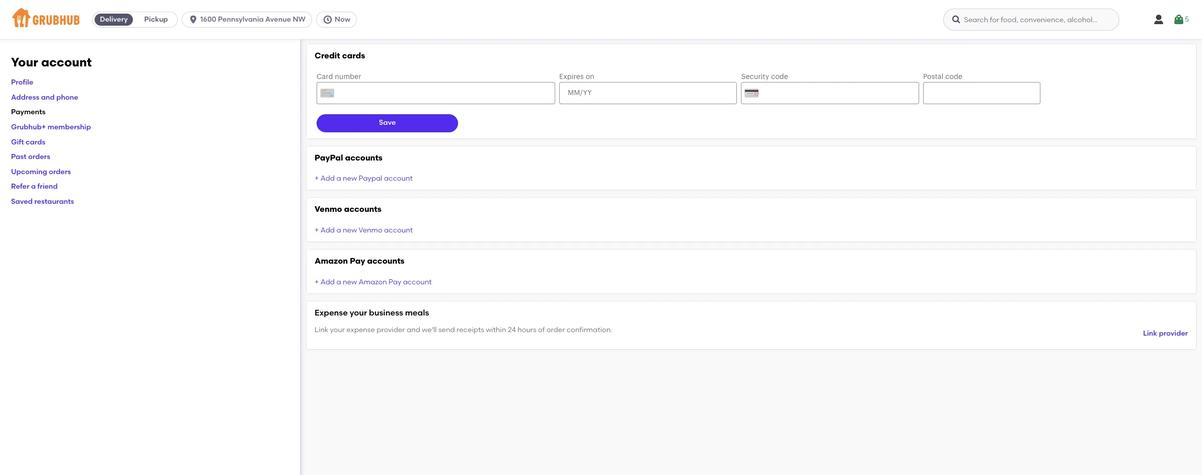Task type: vqa. For each thing, say whether or not it's contained in the screenshot.
1st + from the top
yes



Task type: describe. For each thing, give the bounding box(es) containing it.
new for amazon
[[343, 278, 357, 286]]

confirmation.
[[567, 326, 613, 334]]

delivery
[[100, 15, 128, 24]]

2 vertical spatial accounts
[[367, 256, 405, 266]]

past orders
[[11, 153, 50, 161]]

Search for food, convenience, alcohol... search field
[[944, 9, 1120, 31]]

account up phone
[[41, 55, 92, 69]]

a right the refer
[[31, 182, 36, 191]]

your for expense
[[350, 308, 367, 318]]

orders for past orders
[[28, 153, 50, 161]]

grubhub+ membership
[[11, 123, 91, 131]]

friend
[[37, 182, 58, 191]]

of
[[538, 326, 545, 334]]

pickup
[[144, 15, 168, 24]]

grubhub+
[[11, 123, 46, 131]]

amazon pay accounts
[[315, 256, 405, 266]]

+ add a new amazon pay account
[[315, 278, 432, 286]]

membership
[[48, 123, 91, 131]]

and inside link your expense provider and we'll send receipts within 24 hours of order confirmation. link provider
[[407, 326, 420, 334]]

1600
[[200, 15, 216, 24]]

5 button
[[1173, 11, 1190, 29]]

gift cards
[[11, 138, 45, 146]]

avenue
[[265, 15, 291, 24]]

business
[[369, 308, 403, 318]]

credit cards
[[315, 51, 365, 60]]

account up meals
[[403, 278, 432, 286]]

hours
[[518, 326, 537, 334]]

paypal accounts
[[315, 153, 383, 162]]

paypal
[[315, 153, 343, 162]]

new for venmo
[[343, 226, 357, 235]]

add for paypal accounts
[[321, 174, 335, 183]]

saved restaurants
[[11, 197, 74, 206]]

expense your business meals
[[315, 308, 429, 318]]

a for venmo
[[337, 226, 341, 235]]

0 horizontal spatial svg image
[[952, 15, 962, 25]]

svg image for now
[[323, 15, 333, 25]]

add for amazon pay accounts
[[321, 278, 335, 286]]

0 horizontal spatial pay
[[350, 256, 365, 266]]

+ add a new venmo account
[[315, 226, 413, 235]]

saved
[[11, 197, 33, 206]]

save link
[[315, 72, 1188, 132]]

upcoming orders
[[11, 168, 71, 176]]

+ for paypal accounts
[[315, 174, 319, 183]]

cards for credit cards
[[342, 51, 365, 60]]

0 vertical spatial and
[[41, 93, 55, 102]]

meals
[[405, 308, 429, 318]]

cards for gift cards
[[26, 138, 45, 146]]

your for link
[[330, 326, 345, 334]]

address and phone
[[11, 93, 78, 102]]

a for amazon
[[337, 278, 341, 286]]

1 horizontal spatial amazon
[[359, 278, 387, 286]]

svg image for 1600 pennsylvania avenue nw
[[188, 15, 198, 25]]

+ for amazon pay accounts
[[315, 278, 319, 286]]

save
[[379, 119, 396, 127]]

+ add a new paypal account link
[[315, 174, 413, 183]]

your account
[[11, 55, 92, 69]]

+ add a new paypal account
[[315, 174, 413, 183]]

1 horizontal spatial provider
[[1159, 330, 1188, 338]]

refer a friend
[[11, 182, 58, 191]]

a for paypal
[[337, 174, 341, 183]]

1 vertical spatial pay
[[389, 278, 402, 286]]

venmo accounts
[[315, 205, 382, 214]]

order
[[547, 326, 565, 334]]

svg image inside "5" button
[[1173, 14, 1185, 26]]

accounts for paypal accounts
[[345, 153, 383, 162]]

pickup button
[[135, 12, 177, 28]]

credit
[[315, 51, 340, 60]]



Task type: locate. For each thing, give the bounding box(es) containing it.
accounts
[[345, 153, 383, 162], [344, 205, 382, 214], [367, 256, 405, 266]]

and
[[41, 93, 55, 102], [407, 326, 420, 334]]

expense
[[315, 308, 348, 318]]

1 vertical spatial amazon
[[359, 278, 387, 286]]

your
[[350, 308, 367, 318], [330, 326, 345, 334]]

0 vertical spatial cards
[[342, 51, 365, 60]]

1 horizontal spatial cards
[[342, 51, 365, 60]]

svg image inside 1600 pennsylvania avenue nw button
[[188, 15, 198, 25]]

new left paypal
[[343, 174, 357, 183]]

address and phone link
[[11, 93, 78, 102]]

orders up upcoming orders link
[[28, 153, 50, 161]]

add up expense
[[321, 278, 335, 286]]

your
[[11, 55, 38, 69]]

0 vertical spatial orders
[[28, 153, 50, 161]]

2 vertical spatial new
[[343, 278, 357, 286]]

+ add a new venmo account link
[[315, 226, 413, 235]]

nw
[[293, 15, 306, 24]]

3 new from the top
[[343, 278, 357, 286]]

2 add from the top
[[321, 226, 335, 235]]

new down amazon pay accounts
[[343, 278, 357, 286]]

profile link
[[11, 78, 33, 87]]

1 horizontal spatial link
[[1144, 330, 1158, 338]]

3 + from the top
[[315, 278, 319, 286]]

+ add a new amazon pay account link
[[315, 278, 432, 286]]

pay
[[350, 256, 365, 266], [389, 278, 402, 286]]

orders
[[28, 153, 50, 161], [49, 168, 71, 176]]

5
[[1185, 15, 1190, 24]]

0 horizontal spatial svg image
[[188, 15, 198, 25]]

1 vertical spatial your
[[330, 326, 345, 334]]

amazon
[[315, 256, 348, 266], [359, 278, 387, 286]]

svg image left now
[[323, 15, 333, 25]]

0 horizontal spatial link
[[315, 326, 328, 334]]

your inside link your expense provider and we'll send receipts within 24 hours of order confirmation. link provider
[[330, 326, 345, 334]]

add down venmo accounts at top
[[321, 226, 335, 235]]

past
[[11, 153, 26, 161]]

upcoming orders link
[[11, 168, 71, 176]]

now
[[335, 15, 351, 24]]

1 svg image from the left
[[188, 15, 198, 25]]

0 horizontal spatial your
[[330, 326, 345, 334]]

grubhub+ membership link
[[11, 123, 91, 131]]

+ for venmo accounts
[[315, 226, 319, 235]]

0 vertical spatial new
[[343, 174, 357, 183]]

amazon down amazon pay accounts
[[359, 278, 387, 286]]

phone
[[56, 93, 78, 102]]

cards up past orders link
[[26, 138, 45, 146]]

add down paypal
[[321, 174, 335, 183]]

2 svg image from the left
[[323, 15, 333, 25]]

link provider button
[[1144, 325, 1188, 343]]

0 vertical spatial accounts
[[345, 153, 383, 162]]

link
[[315, 326, 328, 334], [1144, 330, 1158, 338]]

expense
[[347, 326, 375, 334]]

0 horizontal spatial amazon
[[315, 256, 348, 266]]

your up the 'expense'
[[350, 308, 367, 318]]

orders up friend at the top of page
[[49, 168, 71, 176]]

gift cards link
[[11, 138, 45, 146]]

1 vertical spatial cards
[[26, 138, 45, 146]]

a down amazon pay accounts
[[337, 278, 341, 286]]

venmo up + add a new venmo account
[[315, 205, 342, 214]]

account
[[41, 55, 92, 69], [384, 174, 413, 183], [384, 226, 413, 235], [403, 278, 432, 286]]

a
[[337, 174, 341, 183], [31, 182, 36, 191], [337, 226, 341, 235], [337, 278, 341, 286]]

amazon down + add a new venmo account
[[315, 256, 348, 266]]

0 horizontal spatial cards
[[26, 138, 45, 146]]

0 horizontal spatial and
[[41, 93, 55, 102]]

gift
[[11, 138, 24, 146]]

provider
[[377, 326, 405, 334], [1159, 330, 1188, 338]]

0 vertical spatial venmo
[[315, 205, 342, 214]]

accounts for venmo accounts
[[344, 205, 382, 214]]

1 horizontal spatial svg image
[[323, 15, 333, 25]]

address
[[11, 93, 39, 102]]

receipts
[[457, 326, 484, 334]]

1 horizontal spatial svg image
[[1153, 14, 1165, 26]]

orders for upcoming orders
[[49, 168, 71, 176]]

+
[[315, 174, 319, 183], [315, 226, 319, 235], [315, 278, 319, 286]]

pay up '+ add a new amazon pay account' link
[[350, 256, 365, 266]]

we'll
[[422, 326, 437, 334]]

new down venmo accounts at top
[[343, 226, 357, 235]]

0 vertical spatial +
[[315, 174, 319, 183]]

0 vertical spatial pay
[[350, 256, 365, 266]]

and left phone
[[41, 93, 55, 102]]

2 vertical spatial +
[[315, 278, 319, 286]]

1 horizontal spatial and
[[407, 326, 420, 334]]

venmo down venmo accounts at top
[[359, 226, 383, 235]]

2 vertical spatial add
[[321, 278, 335, 286]]

delivery button
[[93, 12, 135, 28]]

1 horizontal spatial pay
[[389, 278, 402, 286]]

send
[[439, 326, 455, 334]]

cards right credit
[[342, 51, 365, 60]]

1600 pennsylvania avenue nw
[[200, 15, 306, 24]]

1 new from the top
[[343, 174, 357, 183]]

1 add from the top
[[321, 174, 335, 183]]

pay up business
[[389, 278, 402, 286]]

payments link
[[11, 108, 45, 117]]

your down expense
[[330, 326, 345, 334]]

cards
[[342, 51, 365, 60], [26, 138, 45, 146]]

svg image inside now button
[[323, 15, 333, 25]]

profile
[[11, 78, 33, 87]]

account up amazon pay accounts
[[384, 226, 413, 235]]

0 horizontal spatial provider
[[377, 326, 405, 334]]

+ up expense
[[315, 278, 319, 286]]

now button
[[316, 12, 361, 28]]

accounts up + add a new amazon pay account
[[367, 256, 405, 266]]

payments
[[11, 108, 45, 117]]

1 vertical spatial new
[[343, 226, 357, 235]]

svg image
[[188, 15, 198, 25], [323, 15, 333, 25]]

1 vertical spatial +
[[315, 226, 319, 235]]

account right paypal
[[384, 174, 413, 183]]

save button
[[317, 114, 458, 132]]

and left we'll
[[407, 326, 420, 334]]

paypal
[[359, 174, 382, 183]]

3 add from the top
[[321, 278, 335, 286]]

refer a friend link
[[11, 182, 58, 191]]

upcoming
[[11, 168, 47, 176]]

2 + from the top
[[315, 226, 319, 235]]

1 vertical spatial venmo
[[359, 226, 383, 235]]

add for venmo accounts
[[321, 226, 335, 235]]

24
[[508, 326, 516, 334]]

+ down paypal
[[315, 174, 319, 183]]

link your expense provider and we'll send receipts within 24 hours of order confirmation. link provider
[[315, 326, 1188, 338]]

saved restaurants link
[[11, 197, 74, 206]]

add
[[321, 174, 335, 183], [321, 226, 335, 235], [321, 278, 335, 286]]

svg image left 1600 on the left
[[188, 15, 198, 25]]

1 + from the top
[[315, 174, 319, 183]]

1600 pennsylvania avenue nw button
[[182, 12, 316, 28]]

main navigation navigation
[[0, 0, 1203, 39]]

pennsylvania
[[218, 15, 264, 24]]

venmo
[[315, 205, 342, 214], [359, 226, 383, 235]]

svg image
[[1153, 14, 1165, 26], [1173, 14, 1185, 26], [952, 15, 962, 25]]

1 vertical spatial and
[[407, 326, 420, 334]]

0 vertical spatial your
[[350, 308, 367, 318]]

0 vertical spatial amazon
[[315, 256, 348, 266]]

0 horizontal spatial venmo
[[315, 205, 342, 214]]

new for paypal
[[343, 174, 357, 183]]

accounts up + add a new venmo account
[[344, 205, 382, 214]]

1 vertical spatial add
[[321, 226, 335, 235]]

1 horizontal spatial venmo
[[359, 226, 383, 235]]

1 horizontal spatial your
[[350, 308, 367, 318]]

1 vertical spatial accounts
[[344, 205, 382, 214]]

accounts up + add a new paypal account at the top left of the page
[[345, 153, 383, 162]]

within
[[486, 326, 506, 334]]

+ down venmo accounts at top
[[315, 226, 319, 235]]

1 vertical spatial orders
[[49, 168, 71, 176]]

past orders link
[[11, 153, 50, 161]]

restaurants
[[34, 197, 74, 206]]

0 vertical spatial add
[[321, 174, 335, 183]]

2 new from the top
[[343, 226, 357, 235]]

2 horizontal spatial svg image
[[1173, 14, 1185, 26]]

a down venmo accounts at top
[[337, 226, 341, 235]]

new
[[343, 174, 357, 183], [343, 226, 357, 235], [343, 278, 357, 286]]

a down paypal accounts
[[337, 174, 341, 183]]

refer
[[11, 182, 29, 191]]



